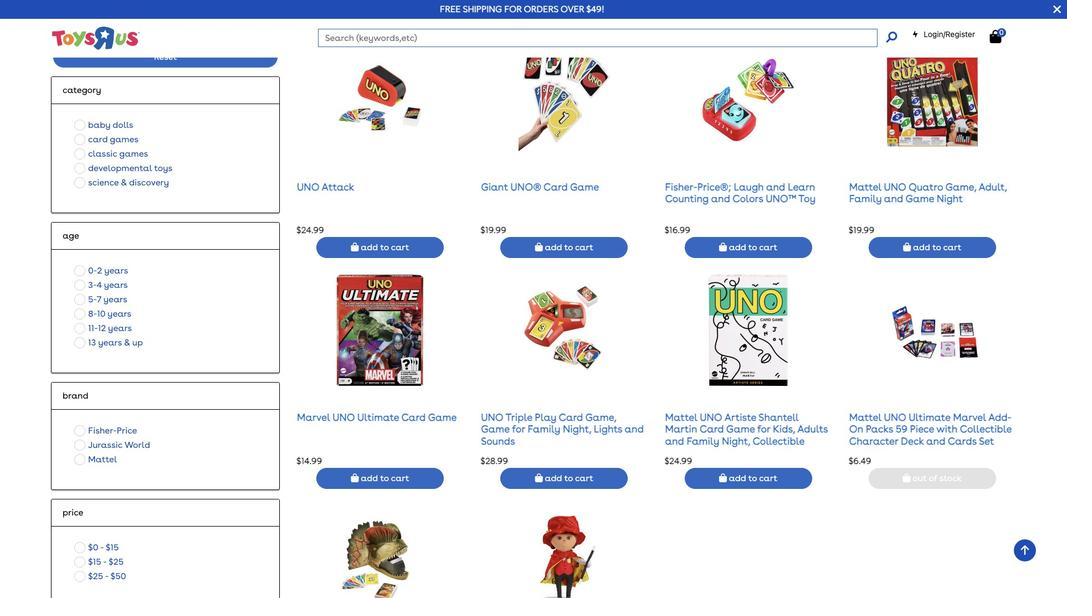 Task type: locate. For each thing, give the bounding box(es) containing it.
1 horizontal spatial ultimate
[[909, 412, 951, 423]]

years for 0-2 years
[[104, 266, 128, 276]]

1 vertical spatial &
[[124, 338, 130, 348]]

for inside mattel uno artiste shantell martin card game for kids, adults and family night, collectible deck $24.99
[[758, 424, 771, 435]]

0 vertical spatial -
[[100, 543, 104, 553]]

fisher- for price®;
[[665, 181, 698, 193]]

fisher-price®; laugh and learn counting and colors uno™ toy
[[665, 181, 816, 205]]

1 $19.99 from the left
[[481, 225, 507, 236]]

to for fisher-price®; laugh and learn counting and colors uno™ toy
[[749, 242, 757, 253]]

dolls
[[113, 120, 133, 130]]

5-7 years button
[[71, 293, 131, 307]]

shopping bag image
[[990, 30, 1002, 43], [351, 243, 359, 252], [535, 243, 543, 252], [904, 243, 911, 252], [535, 474, 543, 483], [719, 474, 727, 483], [903, 474, 911, 483]]

night, inside uno triple play card game, game for family night, lights and sounds
[[563, 424, 592, 435]]

mattel uno ultimate marvel add- on packs 59 piece with collectible character deck and cards set link
[[850, 412, 1012, 447]]

add
[[361, 242, 378, 253], [545, 242, 562, 253], [729, 242, 747, 253], [913, 242, 931, 253], [361, 473, 378, 484], [545, 473, 562, 484], [729, 473, 747, 484]]

price element
[[63, 507, 268, 520]]

uno inside uno triple play card game, game for family night, lights and sounds
[[481, 412, 504, 423]]

age
[[63, 231, 79, 241]]

giant uno® card game
[[481, 181, 599, 193]]

card inside mattel uno artiste shantell martin card game for kids, adults and family night, collectible deck $24.99
[[700, 424, 724, 435]]

years up 11-12 years
[[108, 309, 131, 319]]

shopping bag image for uno
[[351, 474, 359, 483]]

cards
[[948, 436, 977, 447]]

cart for giant uno® card game
[[575, 242, 594, 253]]

1 horizontal spatial for
[[663, 12, 677, 25]]

piece
[[910, 424, 935, 435]]

1 horizontal spatial deck
[[901, 436, 924, 447]]

0 vertical spatial family
[[850, 193, 882, 205]]

1 vertical spatial $15
[[88, 557, 101, 568]]

0 horizontal spatial $19.99
[[481, 225, 507, 236]]

$15 inside 'button'
[[88, 557, 101, 568]]

shopping bag image
[[719, 243, 727, 252], [351, 474, 359, 483]]

family inside the mattel uno quatro game, adult, family and game night
[[850, 193, 882, 205]]

add to cart button for uno triple play card game, game for family night, lights and sounds
[[501, 468, 628, 489]]

category element
[[63, 84, 268, 97]]

cart for fisher-price®; laugh and learn counting and colors uno™ toy
[[760, 242, 778, 253]]

0 horizontal spatial ultimate
[[358, 412, 399, 423]]

night, inside mattel uno artiste shantell martin card game for kids, adults and family night, collectible deck $24.99
[[722, 436, 751, 447]]

$49!
[[587, 4, 605, 14]]

1 vertical spatial family
[[528, 424, 561, 435]]

None search field
[[318, 29, 897, 47]]

adult,
[[979, 181, 1007, 193]]

0 vertical spatial games
[[110, 134, 139, 145]]

night, down "artiste"
[[722, 436, 751, 447]]

years
[[104, 266, 128, 276], [104, 280, 128, 291], [104, 294, 127, 305], [108, 309, 131, 319], [108, 323, 132, 334], [98, 338, 122, 348]]

10 right $49!
[[609, 12, 620, 25]]

jurassic
[[88, 440, 123, 451]]

games inside button
[[119, 149, 148, 159]]

$25 up $50
[[109, 557, 124, 568]]

1 vertical spatial collectible
[[753, 436, 805, 447]]

years down 11-12 years
[[98, 338, 122, 348]]

1 vertical spatial night,
[[722, 436, 751, 447]]

fisher- inside "button"
[[88, 426, 117, 436]]

1 vertical spatial fisher-
[[88, 426, 117, 436]]

0 horizontal spatial marvel
[[297, 412, 330, 423]]

night
[[937, 193, 963, 205]]

add for marvel uno ultimate card game
[[361, 473, 378, 484]]

0 horizontal spatial $15
[[88, 557, 101, 568]]

add for giant uno® card game
[[545, 242, 562, 253]]

1 vertical spatial $24.99
[[665, 456, 692, 467]]

games up developmental toys
[[119, 149, 148, 159]]

0 horizontal spatial family
[[528, 424, 561, 435]]

1 marvel from the left
[[297, 412, 330, 423]]

collectible up set
[[960, 424, 1012, 435]]

years inside button
[[104, 266, 128, 276]]

fisher-price®; laugh and learn counting and colors uno™ toy image
[[703, 44, 794, 156]]

3-4 years button
[[71, 278, 131, 293]]

colors
[[733, 193, 764, 205]]

add for uno triple play card game, game for family night, lights and sounds
[[545, 473, 562, 484]]

on
[[850, 424, 864, 435]]

5-7 years
[[88, 294, 127, 305]]

and
[[767, 181, 786, 193], [711, 193, 731, 205], [885, 193, 904, 205], [625, 424, 644, 435], [665, 436, 684, 447], [927, 436, 946, 447]]

1 horizontal spatial game,
[[946, 181, 977, 193]]

fisher-price
[[88, 426, 137, 436]]

deck down piece
[[901, 436, 924, 447]]

0 horizontal spatial shopping bag image
[[351, 474, 359, 483]]

baby
[[88, 120, 111, 130]]

0 horizontal spatial for
[[512, 424, 525, 435]]

8-10 years
[[88, 309, 131, 319]]

fisher- up jurassic
[[88, 426, 117, 436]]

uno for marvel uno ultimate card game
[[333, 412, 355, 423]]

1 horizontal spatial family
[[687, 436, 720, 447]]

shopping bag image inside out of stock button
[[903, 474, 911, 483]]

0 vertical spatial &
[[121, 177, 127, 188]]

uno inside mattel uno ultimate marvel add- on packs 59 piece with collectible character deck and cards set
[[884, 412, 907, 423]]

2 horizontal spatial for
[[758, 424, 771, 435]]

deck down martin in the right of the page
[[665, 448, 689, 459]]

cart
[[391, 242, 409, 253], [575, 242, 594, 253], [760, 242, 778, 253], [944, 242, 962, 253], [391, 473, 409, 484], [575, 473, 594, 484], [760, 473, 778, 484]]

game
[[570, 181, 599, 193], [906, 193, 935, 205], [428, 412, 457, 423], [481, 424, 510, 435], [727, 424, 755, 435]]

games inside button
[[110, 134, 139, 145]]

0 horizontal spatial $24.99
[[297, 225, 324, 236]]

attack
[[322, 181, 354, 193]]

discovery
[[129, 177, 169, 188]]

add to cart button for fisher-price®; laugh and learn counting and colors uno™ toy
[[685, 237, 812, 259]]

maria the mathemagician 75+ phrases, toddler & preschool stem doll, 16" plush image
[[519, 506, 610, 599]]

1 vertical spatial game,
[[586, 412, 617, 423]]

$25 - $50 button
[[71, 570, 129, 584]]

shopping bag image for uno triple play card game, game for family night, lights and sounds
[[535, 474, 543, 483]]

login/register button
[[913, 29, 976, 40]]

& inside 'button'
[[124, 338, 130, 348]]

to for uno attack
[[380, 242, 389, 253]]

0 horizontal spatial fisher-
[[88, 426, 117, 436]]

ultimate for card
[[358, 412, 399, 423]]

0 vertical spatial $15
[[106, 543, 119, 553]]

shopping bag image inside '0' link
[[990, 30, 1002, 43]]

marvel up cards
[[953, 412, 987, 423]]

add to cart button
[[317, 237, 444, 259], [501, 237, 628, 259], [685, 237, 812, 259], [869, 237, 997, 259], [317, 468, 444, 489], [501, 468, 628, 489], [685, 468, 812, 489]]

night, left lights
[[563, 424, 592, 435]]

- down the $0 - $15
[[103, 557, 107, 568]]

add to cart button for marvel uno ultimate card game
[[317, 468, 444, 489]]

$16.99
[[665, 225, 691, 236]]

0 vertical spatial 10
[[609, 12, 620, 25]]

uno triple play card game, game for family night, lights and sounds image
[[519, 275, 610, 386]]

sounds
[[481, 436, 515, 447]]

1 horizontal spatial $24.99
[[665, 456, 692, 467]]

- for $15
[[103, 557, 107, 568]]

years for 3-4 years
[[104, 280, 128, 291]]

marvel up $14.99
[[297, 412, 330, 423]]

mattel inside mattel uno artiste shantell martin card game for kids, adults and family night, collectible deck $24.99
[[665, 412, 698, 423]]

fisher-
[[665, 181, 698, 193], [88, 426, 117, 436]]

years up 8-10 years
[[104, 294, 127, 305]]

$15 down $0 - $15 button
[[88, 557, 101, 568]]

0 vertical spatial collectible
[[960, 424, 1012, 435]]

game, up lights
[[586, 412, 617, 423]]

years right 2
[[104, 266, 128, 276]]

2 $19.99 from the left
[[849, 225, 875, 236]]

0 vertical spatial night,
[[563, 424, 592, 435]]

10 down 5-7 years 'button'
[[97, 309, 105, 319]]

of
[[929, 473, 938, 484]]

shopping bag image for mattel uno ultimate marvel add- on packs 59 piece with collectible character deck and cards set
[[903, 474, 911, 483]]

mattel uno quatro game, adult, family and game night image
[[887, 44, 978, 156]]

uno attack jurassic world dominion, 2 pieces image
[[335, 506, 426, 599]]

games down the dolls
[[110, 134, 139, 145]]

marvel uno ultimate card game
[[297, 412, 457, 423]]

0 vertical spatial shopping bag image
[[719, 243, 727, 252]]

adults
[[798, 424, 828, 435]]

0 horizontal spatial $25
[[88, 572, 103, 582]]

learn
[[788, 181, 816, 193]]

add for mattel uno quatro game, adult, family and game night
[[913, 242, 931, 253]]

add to cart button for uno attack
[[317, 237, 444, 259]]

years up '13 years & up'
[[108, 323, 132, 334]]

& down developmental toys button
[[121, 177, 127, 188]]

1 horizontal spatial $15
[[106, 543, 119, 553]]

1 horizontal spatial night,
[[722, 436, 751, 447]]

2 vertical spatial family
[[687, 436, 720, 447]]

game, up night
[[946, 181, 977, 193]]

59
[[896, 424, 908, 435]]

$15
[[106, 543, 119, 553], [88, 557, 101, 568]]

mattel for card
[[665, 412, 698, 423]]

2 ultimate from the left
[[909, 412, 951, 423]]

for down shantell
[[758, 424, 771, 435]]

for down triple
[[512, 424, 525, 435]]

1 horizontal spatial fisher-
[[665, 181, 698, 193]]

- right $0
[[100, 543, 104, 553]]

marvel inside mattel uno ultimate marvel add- on packs 59 piece with collectible character deck and cards set
[[953, 412, 987, 423]]

collectible down kids,
[[753, 436, 805, 447]]

1 vertical spatial games
[[119, 149, 148, 159]]

add-
[[989, 412, 1012, 423]]

$25 down "$15 - $25" 'button'
[[88, 572, 103, 582]]

3-
[[88, 280, 97, 291]]

13 years & up button
[[71, 336, 146, 350]]

science & discovery button
[[71, 176, 172, 190]]

1 ultimate from the left
[[358, 412, 399, 423]]

developmental toys
[[88, 163, 173, 174]]

games for classic games
[[119, 149, 148, 159]]

uno attack link
[[297, 181, 354, 193]]

shipping
[[463, 4, 502, 14]]

2 vertical spatial -
[[105, 572, 109, 582]]

marvel
[[297, 412, 330, 423], [953, 412, 987, 423]]

add to cart for giant uno® card game
[[543, 242, 594, 253]]

martin
[[665, 424, 698, 435]]

jurassic world button
[[71, 439, 154, 453]]

0 vertical spatial fisher-
[[665, 181, 698, 193]]

Enter Keyword or Item No. search field
[[318, 29, 878, 47]]

- inside "$15 - $25" 'button'
[[103, 557, 107, 568]]

marvel uno ultimate card game image
[[335, 275, 426, 386]]

collectible
[[960, 424, 1012, 435], [753, 436, 805, 447]]

0 vertical spatial game,
[[946, 181, 977, 193]]

mattel inside the mattel uno quatro game, adult, family and game night
[[850, 181, 882, 193]]

uno inside mattel uno artiste shantell martin card game for kids, adults and family night, collectible deck $24.99
[[700, 412, 723, 423]]

1 horizontal spatial collectible
[[960, 424, 1012, 435]]

1 horizontal spatial $25
[[109, 557, 124, 568]]

- inside $0 - $15 button
[[100, 543, 104, 553]]

close button image
[[1054, 3, 1062, 16]]

fisher- up the counting
[[665, 181, 698, 193]]

0 horizontal spatial night,
[[563, 424, 592, 435]]

kids,
[[773, 424, 795, 435]]

$15 up $15 - $25
[[106, 543, 119, 553]]

1 vertical spatial 10
[[97, 309, 105, 319]]

$14.99
[[297, 456, 322, 467]]

uno triple play card game, game for family night, lights and sounds link
[[481, 412, 644, 447]]

games for card games
[[110, 134, 139, 145]]

free
[[440, 4, 461, 14]]

card
[[544, 181, 568, 193], [402, 412, 426, 423], [559, 412, 583, 423], [700, 424, 724, 435]]

years down 0-2 years
[[104, 280, 128, 291]]

$19.99 for mattel uno quatro game, adult, family and game night
[[849, 225, 875, 236]]

1 horizontal spatial marvel
[[953, 412, 987, 423]]

1 horizontal spatial shopping bag image
[[719, 243, 727, 252]]

1 vertical spatial shopping bag image
[[351, 474, 359, 483]]

with
[[937, 424, 958, 435]]

& left "up"
[[124, 338, 130, 348]]

fisher- for price
[[88, 426, 117, 436]]

fisher- inside the "fisher-price®; laugh and learn counting and colors uno™ toy"
[[665, 181, 698, 193]]

0 horizontal spatial 10
[[97, 309, 105, 319]]

2 marvel from the left
[[953, 412, 987, 423]]

2 horizontal spatial family
[[850, 193, 882, 205]]

$24.99 down martin in the right of the page
[[665, 456, 692, 467]]

family
[[850, 193, 882, 205], [528, 424, 561, 435], [687, 436, 720, 447]]

0 horizontal spatial game,
[[586, 412, 617, 423]]

0 horizontal spatial collectible
[[753, 436, 805, 447]]

and inside mattel uno ultimate marvel add- on packs 59 piece with collectible character deck and cards set
[[927, 436, 946, 447]]

deck
[[901, 436, 924, 447], [665, 448, 689, 459]]

-
[[100, 543, 104, 553], [103, 557, 107, 568], [105, 572, 109, 582]]

shopping bag image for giant uno® card game
[[535, 243, 543, 252]]

$24.99 down uno attack link
[[297, 225, 324, 236]]

stock
[[940, 473, 962, 484]]

mattel
[[850, 181, 882, 193], [665, 412, 698, 423], [850, 412, 882, 423], [88, 455, 117, 465]]

1 horizontal spatial $19.99
[[849, 225, 875, 236]]

mattel inside mattel uno ultimate marvel add- on packs 59 piece with collectible character deck and cards set
[[850, 412, 882, 423]]

mattel uno ultimate marvel add-on packs 59 piece with collectible character deck and cards set image
[[887, 275, 978, 386]]

add for fisher-price®; laugh and learn counting and colors uno™ toy
[[729, 242, 747, 253]]

1 vertical spatial -
[[103, 557, 107, 568]]

laugh
[[734, 181, 764, 193]]

0 horizontal spatial deck
[[665, 448, 689, 459]]

$24.99
[[297, 225, 324, 236], [665, 456, 692, 467]]

- inside $25 - $50 'button'
[[105, 572, 109, 582]]

deck inside mattel uno artiste shantell martin card game for kids, adults and family night, collectible deck $24.99
[[665, 448, 689, 459]]

orders
[[524, 4, 559, 14]]

card games
[[88, 134, 139, 145]]

11-12 years
[[88, 323, 132, 334]]

to for uno triple play card game, game for family night, lights and sounds
[[565, 473, 573, 484]]

uno
[[297, 181, 319, 193], [884, 181, 907, 193], [333, 412, 355, 423], [481, 412, 504, 423], [700, 412, 723, 423], [884, 412, 907, 423]]

0 vertical spatial $25
[[109, 557, 124, 568]]

family inside mattel uno artiste shantell martin card game for kids, adults and family night, collectible deck $24.99
[[687, 436, 720, 447]]

uno inside the mattel uno quatro game, adult, family and game night
[[884, 181, 907, 193]]

- left $50
[[105, 572, 109, 582]]

mattel for on
[[850, 412, 882, 423]]

to for marvel uno ultimate card game
[[380, 473, 389, 484]]

giant uno® card game image
[[519, 44, 610, 156]]

for left "uno"
[[663, 12, 677, 25]]

ultimate inside mattel uno ultimate marvel add- on packs 59 piece with collectible character deck and cards set
[[909, 412, 951, 423]]



Task type: vqa. For each thing, say whether or not it's contained in the screenshot.
UNO Triple Play Card Game, Game for Family Night, Lights and Sounds link
yes



Task type: describe. For each thing, give the bounding box(es) containing it.
$24.99 inside mattel uno artiste shantell martin card game for kids, adults and family night, collectible deck $24.99
[[665, 456, 692, 467]]

toys
[[154, 163, 173, 174]]

years for 11-12 years
[[108, 323, 132, 334]]

mattel uno quatro game, adult, family and game night link
[[850, 181, 1007, 205]]

game inside mattel uno artiste shantell martin card game for kids, adults and family night, collectible deck $24.99
[[727, 424, 755, 435]]

jurassic world
[[88, 440, 150, 451]]

price
[[117, 426, 137, 436]]

mattel uno ultimate marvel add- on packs 59 piece with collectible character deck and cards set
[[850, 412, 1012, 447]]

5-
[[88, 294, 97, 305]]

and inside the mattel uno quatro game, adult, family and game night
[[885, 193, 904, 205]]

$15 inside button
[[106, 543, 119, 553]]

giant
[[481, 181, 508, 193]]

uno for mattel uno ultimate marvel add- on packs 59 piece with collectible character deck and cards set
[[884, 412, 907, 423]]

marvel uno ultimate card game link
[[297, 412, 457, 423]]

11-12 years button
[[71, 322, 135, 336]]

shopping bag image for mattel uno artiste shantell martin card game for kids, adults and family night, collectible deck
[[719, 474, 727, 483]]

fisher-price button
[[71, 424, 140, 439]]

uno for mattel uno artiste shantell martin card game for kids, adults and family night, collectible deck $24.99
[[700, 412, 723, 423]]

lights
[[594, 424, 623, 435]]

game, inside the mattel uno quatro game, adult, family and game night
[[946, 181, 977, 193]]

$15 - $25
[[88, 557, 124, 568]]

3-4 years
[[88, 280, 128, 291]]

game inside the mattel uno quatro game, adult, family and game night
[[906, 193, 935, 205]]

toys r us image
[[51, 26, 140, 51]]

reset button
[[53, 47, 278, 68]]

$0 - $15
[[88, 543, 119, 553]]

triple
[[506, 412, 533, 423]]

uno for mattel uno quatro game, adult, family and game night
[[884, 181, 907, 193]]

free shipping for orders over $49! link
[[440, 4, 605, 14]]

add to cart for uno attack
[[359, 242, 409, 253]]

cart for marvel uno ultimate card game
[[391, 473, 409, 484]]

$50
[[111, 572, 126, 582]]

uno attack
[[297, 181, 354, 193]]

collectible inside mattel uno ultimate marvel add- on packs 59 piece with collectible character deck and cards set
[[960, 424, 1012, 435]]

0-2 years button
[[71, 264, 131, 278]]

add to cart for uno triple play card game, game for family night, lights and sounds
[[543, 473, 594, 484]]

price®;
[[698, 181, 732, 193]]

years for 5-7 years
[[104, 294, 127, 305]]

mattel uno artiste shantell martin card game for kids, adults and family night, collectible deck $24.99
[[665, 412, 828, 467]]

age element
[[63, 230, 268, 243]]

developmental
[[88, 163, 152, 174]]

card games button
[[71, 133, 142, 147]]

shopping bag image for price®;
[[719, 243, 727, 252]]

add to cart button for mattel uno quatro game, adult, family and game night
[[869, 237, 997, 259]]

0
[[1000, 28, 1004, 36]]

packs
[[866, 424, 894, 435]]

uno triple play card game, game for family night, lights and sounds
[[481, 412, 644, 447]]

$0
[[88, 543, 98, 553]]

add to cart for fisher-price®; laugh and learn counting and colors uno™ toy
[[727, 242, 778, 253]]

world
[[125, 440, 150, 451]]

add for uno attack
[[361, 242, 378, 253]]

free shipping for orders over $49!
[[440, 4, 605, 14]]

1 horizontal spatial 10
[[609, 12, 620, 25]]

login/register
[[924, 29, 976, 39]]

years for 8-10 years
[[108, 309, 131, 319]]

$19.99 for giant uno® card game
[[481, 225, 507, 236]]

for inside uno triple play card game, game for family night, lights and sounds
[[512, 424, 525, 435]]

cart for mattel uno quatro game, adult, family and game night
[[944, 242, 962, 253]]

to for giant uno® card game
[[565, 242, 573, 253]]

out of stock button
[[869, 468, 997, 489]]

2
[[97, 266, 102, 276]]

uno®
[[511, 181, 541, 193]]

brand element
[[63, 390, 268, 403]]

science
[[88, 177, 119, 188]]

up
[[132, 338, 143, 348]]

deck inside mattel uno ultimate marvel add- on packs 59 piece with collectible character deck and cards set
[[901, 436, 924, 447]]

price
[[63, 508, 83, 518]]

fisher-price®; laugh and learn counting and colors uno™ toy link
[[665, 181, 816, 205]]

uno attack image
[[335, 44, 426, 156]]

0-2 years
[[88, 266, 128, 276]]

& inside button
[[121, 177, 127, 188]]

reset
[[154, 52, 177, 62]]

- for $25
[[105, 572, 109, 582]]

game, inside uno triple play card game, game for family night, lights and sounds
[[586, 412, 617, 423]]

out of stock
[[911, 473, 962, 484]]

add to cart for mattel uno quatro game, adult, family and game night
[[911, 242, 962, 253]]

shopping bag image for mattel uno quatro game, adult, family and game night
[[904, 243, 911, 252]]

play
[[535, 412, 557, 423]]

cart for uno attack
[[391, 242, 409, 253]]

giant uno® card game link
[[481, 181, 599, 193]]

over
[[561, 4, 584, 14]]

uno
[[680, 12, 700, 25]]

to for mattel uno quatro game, adult, family and game night
[[933, 242, 942, 253]]

classic
[[88, 149, 117, 159]]

baby dolls
[[88, 120, 133, 130]]

game inside uno triple play card game, game for family night, lights and sounds
[[481, 424, 510, 435]]

mattel inside mattel 'button'
[[88, 455, 117, 465]]

and inside mattel uno artiste shantell martin card game for kids, adults and family night, collectible deck $24.99
[[665, 436, 684, 447]]

out
[[913, 473, 927, 484]]

mattel uno artiste shantell martin card game for kids, adults and family night, collectible deck link
[[665, 412, 828, 459]]

12
[[98, 323, 106, 334]]

add to cart button for giant uno® card game
[[501, 237, 628, 259]]

classic games button
[[71, 147, 151, 161]]

developmental toys button
[[71, 161, 176, 176]]

$0 - $15 button
[[71, 541, 122, 555]]

13
[[88, 338, 96, 348]]

1 vertical spatial $25
[[88, 572, 103, 582]]

mattel button
[[71, 453, 120, 467]]

ultimate for marvel
[[909, 412, 951, 423]]

and inside uno triple play card game, game for family night, lights and sounds
[[625, 424, 644, 435]]

category
[[63, 85, 101, 95]]

7
[[97, 294, 101, 305]]

collectible inside mattel uno artiste shantell martin card game for kids, adults and family night, collectible deck $24.99
[[753, 436, 805, 447]]

character
[[850, 436, 899, 447]]

card inside uno triple play card game, game for family night, lights and sounds
[[559, 412, 583, 423]]

baby dolls button
[[71, 118, 137, 133]]

set
[[980, 436, 995, 447]]

results
[[623, 12, 660, 25]]

13 years & up
[[88, 338, 143, 348]]

for
[[505, 4, 522, 14]]

cart for uno triple play card game, game for family night, lights and sounds
[[575, 473, 594, 484]]

family inside uno triple play card game, game for family night, lights and sounds
[[528, 424, 561, 435]]

$28.99
[[481, 456, 508, 467]]

8-
[[88, 309, 97, 319]]

0-
[[88, 266, 97, 276]]

- for $0
[[100, 543, 104, 553]]

add to cart for marvel uno ultimate card game
[[359, 473, 409, 484]]

mattel uno artiste shantell martin card game for kids, adults and family night, collectible deck image
[[703, 275, 794, 386]]

artiste
[[725, 412, 757, 423]]

toy
[[799, 193, 816, 205]]

shopping bag image for uno attack
[[351, 243, 359, 252]]

11-
[[88, 323, 98, 334]]

counting
[[665, 193, 709, 205]]

0 vertical spatial $24.99
[[297, 225, 324, 236]]

10 inside button
[[97, 309, 105, 319]]

mattel for family
[[850, 181, 882, 193]]

$25 - $50
[[88, 572, 126, 582]]

mattel uno quatro game, adult, family and game night
[[850, 181, 1007, 205]]



